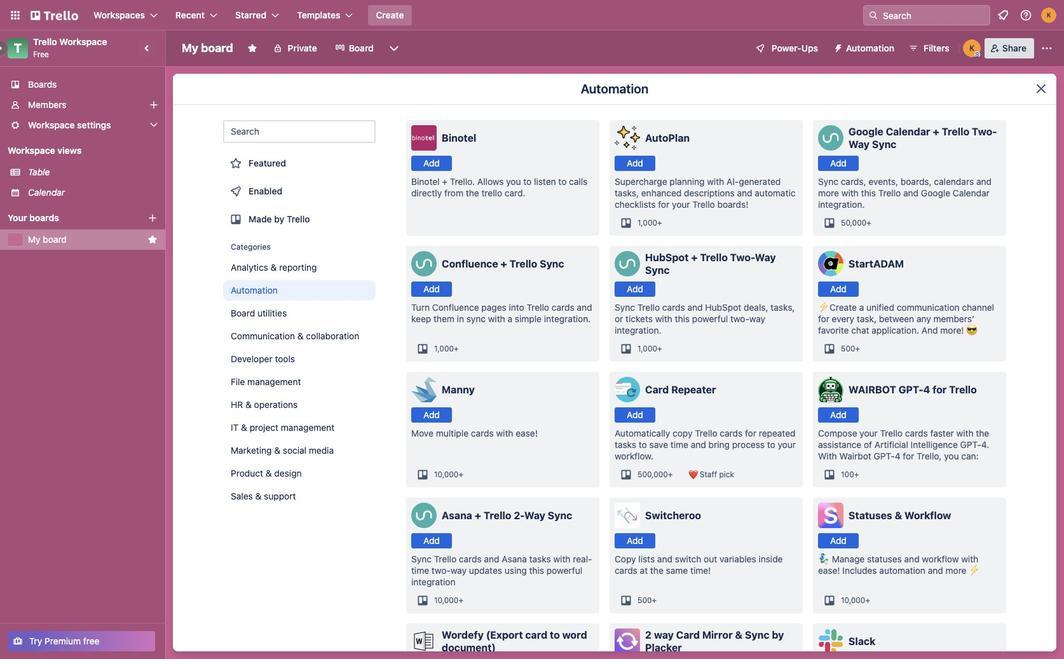 Task type: describe. For each thing, give the bounding box(es) containing it.
for inside the supercharge planning with ai-generated tasks, enhanced descriptions and automatic checklists for your trello boards!
[[658, 199, 670, 210]]

hr & operations
[[231, 399, 298, 410]]

starred icon image
[[148, 235, 158, 245]]

file
[[231, 376, 245, 387]]

document)
[[442, 642, 496, 654]]

made
[[249, 214, 272, 224]]

tasks inside sync trello cards and asana tasks with real- time two-way updates using this powerful integration
[[530, 554, 551, 565]]

add button for wairbot gpt-4 for trello
[[818, 408, 859, 423]]

automation inside button
[[846, 43, 895, 53]]

10,000 + for manny
[[434, 470, 464, 480]]

two- inside google calendar + trello two- way sync
[[972, 126, 998, 137]]

back to home image
[[31, 5, 78, 25]]

inside
[[759, 554, 783, 565]]

cards inside copy lists and switch out variables inside cards at the same time!
[[615, 565, 638, 576]]

cards right multiple
[[471, 428, 494, 439]]

trello down enabled link
[[287, 214, 310, 224]]

developer tools link
[[223, 349, 376, 369]]

trello left "2-"
[[484, 510, 512, 521]]

tasks, inside "sync trello cards and hubspot deals, tasks, or tickets with this powerful two-way integration."
[[771, 302, 795, 313]]

time!
[[691, 565, 711, 576]]

2 vertical spatial gpt-
[[874, 451, 895, 462]]

10,000 + for asana + trello 2-way sync
[[434, 596, 464, 605]]

board utilities link
[[223, 303, 376, 324]]

1,000 for hubspot + trello two-way sync
[[638, 344, 658, 354]]

board inside text field
[[201, 41, 233, 55]]

add button for google calendar + trello two- way sync
[[818, 156, 859, 171]]

move
[[411, 428, 434, 439]]

+ up pages
[[501, 258, 507, 270]]

faster
[[931, 428, 954, 439]]

automation link
[[223, 280, 376, 301]]

turn confluence pages into trello cards and keep them in sync with a simple integration.
[[411, 302, 592, 324]]

+ up card repeater
[[658, 344, 662, 354]]

add button for card repeater
[[615, 408, 656, 423]]

product & design link
[[223, 464, 376, 484]]

statuses & workflow
[[849, 510, 952, 521]]

4.
[[982, 439, 990, 450]]

+ down includes
[[866, 596, 871, 605]]

1 vertical spatial my
[[28, 234, 40, 245]]

add for confluence + trello sync
[[424, 284, 440, 294]]

2 horizontal spatial gpt-
[[961, 439, 982, 450]]

for inside ⚡create a unified communication channel for every task, between any members' favorite chat application. and more! 😎
[[818, 314, 830, 324]]

⚡create a unified communication channel for every task, between any members' favorite chat application. and more! 😎
[[818, 302, 995, 336]]

500 + for switcheroo
[[638, 596, 657, 605]]

+ up wordefy
[[459, 596, 464, 605]]

500 for switcheroo
[[638, 596, 652, 605]]

way inside google calendar + trello two- way sync
[[849, 139, 870, 150]]

with inside the supercharge planning with ai-generated tasks, enhanced descriptions and automatic checklists for your trello boards!
[[707, 176, 725, 187]]

two- inside the hubspot + trello two-way sync
[[731, 252, 755, 263]]

(export
[[486, 630, 523, 641]]

Search text field
[[223, 120, 376, 143]]

between
[[879, 314, 915, 324]]

trello inside the hubspot + trello two-way sync
[[700, 252, 728, 263]]

add button for statuses & workflow
[[818, 534, 859, 549]]

workspaces button
[[86, 5, 165, 25]]

add button for hubspot + trello two-way sync
[[615, 282, 656, 297]]

add for binotel
[[424, 158, 440, 169]]

50,000 +
[[841, 218, 872, 228]]

free
[[33, 50, 49, 59]]

for inside compose your trello cards faster with the assistance of artificial intelligence gpt-4. with wairbot gpt-4 for trello, you can:
[[903, 451, 915, 462]]

calls
[[569, 176, 588, 187]]

your inside the supercharge planning with ai-generated tasks, enhanced descriptions and automatic checklists for your trello boards!
[[672, 199, 690, 210]]

search image
[[869, 10, 879, 20]]

and inside 'turn confluence pages into trello cards and keep them in sync with a simple integration.'
[[577, 302, 592, 313]]

trello inside "sync trello cards and hubspot deals, tasks, or tickets with this powerful two-way integration."
[[638, 302, 660, 313]]

way for hubspot + trello two-way sync
[[755, 252, 776, 263]]

🧞‍♂️ manage statuses and workflow with ease! includes automation and more ⚡️
[[818, 554, 981, 576]]

my board inside the board name text field
[[182, 41, 233, 55]]

automatically copy trello cards for repeated tasks to save time and bring process to your workflow.
[[615, 428, 796, 462]]

❤️
[[688, 470, 698, 480]]

try premium free button
[[8, 632, 155, 652]]

0 notifications image
[[996, 8, 1011, 23]]

switcheroo
[[646, 510, 702, 521]]

for inside the automatically copy trello cards for repeated tasks to save time and bring process to your workflow.
[[745, 428, 757, 439]]

sync right "2-"
[[548, 510, 573, 521]]

star or unstar board image
[[247, 43, 257, 53]]

more!
[[941, 325, 964, 336]]

integration
[[411, 577, 456, 588]]

+ inside the hubspot + trello two-way sync
[[691, 252, 698, 263]]

1 vertical spatial automation
[[581, 81, 649, 96]]

analytics & reporting link
[[223, 258, 376, 278]]

0 horizontal spatial by
[[274, 214, 284, 224]]

1,000 for autoplan
[[638, 218, 658, 228]]

unified
[[867, 302, 895, 313]]

reporting
[[279, 262, 317, 273]]

+ left "2-"
[[475, 510, 482, 521]]

and inside sync trello cards and asana tasks with real- time two-way updates using this powerful integration
[[484, 554, 500, 565]]

⚡️
[[969, 565, 981, 576]]

filters button
[[905, 38, 954, 59]]

+ down chat
[[856, 344, 861, 354]]

0 horizontal spatial my board
[[28, 234, 67, 245]]

copy
[[673, 428, 693, 439]]

slack
[[849, 636, 876, 647]]

your inside compose your trello cards faster with the assistance of artificial intelligence gpt-4. with wairbot gpt-4 for trello, you can:
[[860, 428, 878, 439]]

+ down multiple
[[459, 470, 464, 480]]

trello,
[[917, 451, 942, 462]]

1 horizontal spatial 4
[[924, 384, 931, 396]]

google inside sync cards, events, boards, calendars and more with this trello and google calendar integration.
[[921, 188, 951, 198]]

more inside sync cards, events, boards, calendars and more with this trello and google calendar integration.
[[818, 188, 839, 198]]

repeater
[[672, 384, 716, 396]]

members'
[[934, 314, 975, 324]]

intelligence
[[911, 439, 958, 450]]

& for analytics
[[271, 262, 277, 273]]

to up card.
[[524, 176, 532, 187]]

google inside google calendar + trello two- way sync
[[849, 126, 884, 137]]

+ down 'in'
[[454, 344, 459, 354]]

and inside copy lists and switch out variables inside cards at the same time!
[[658, 554, 673, 565]]

copy
[[615, 554, 636, 565]]

planning
[[670, 176, 705, 187]]

workflow
[[905, 510, 952, 521]]

you inside compose your trello cards faster with the assistance of artificial intelligence gpt-4. with wairbot gpt-4 for trello, you can:
[[945, 451, 959, 462]]

add for autoplan
[[627, 158, 644, 169]]

checklists
[[615, 199, 656, 210]]

developer
[[231, 354, 273, 364]]

and inside "sync trello cards and hubspot deals, tasks, or tickets with this powerful two-way integration."
[[688, 302, 703, 313]]

500 + for startadam
[[841, 344, 861, 354]]

sync trello cards and hubspot deals, tasks, or tickets with this powerful two-way integration.
[[615, 302, 795, 336]]

trello.
[[450, 176, 475, 187]]

pages
[[482, 302, 507, 313]]

cards inside sync trello cards and asana tasks with real- time two-way updates using this powerful integration
[[459, 554, 482, 565]]

4 inside compose your trello cards faster with the assistance of artificial intelligence gpt-4. with wairbot gpt-4 for trello, you can:
[[895, 451, 901, 462]]

sync up simple
[[540, 258, 564, 270]]

recent button
[[168, 5, 225, 25]]

add for card repeater
[[627, 410, 644, 420]]

to left "calls" at the right of the page
[[559, 176, 567, 187]]

to inside wordefy (export card to word document)
[[550, 630, 560, 641]]

placker
[[646, 642, 682, 654]]

supercharge planning with ai-generated tasks, enhanced descriptions and automatic checklists for your trello boards!
[[615, 176, 796, 210]]

the inside copy lists and switch out variables inside cards at the same time!
[[651, 565, 664, 576]]

my inside the board name text field
[[182, 41, 198, 55]]

sales & support link
[[223, 487, 376, 507]]

calendar inside google calendar + trello two- way sync
[[886, 126, 931, 137]]

add for manny
[[424, 410, 440, 420]]

hubspot + trello two-way sync
[[646, 252, 776, 276]]

premium
[[45, 636, 81, 647]]

powerful inside "sync trello cards and hubspot deals, tasks, or tickets with this powerful two-way integration."
[[692, 314, 728, 324]]

switch
[[675, 554, 702, 565]]

your boards with 1 items element
[[8, 211, 128, 226]]

🧞‍♂️
[[818, 554, 830, 565]]

time inside sync trello cards and asana tasks with real- time two-way updates using this powerful integration
[[411, 565, 429, 576]]

lists
[[639, 554, 655, 565]]

+ down wairbot
[[855, 470, 859, 480]]

channel
[[962, 302, 995, 313]]

with inside 'turn confluence pages into trello cards and keep them in sync with a simple integration.'
[[488, 314, 505, 324]]

with inside sync cards, events, boards, calendars and more with this trello and google calendar integration.
[[842, 188, 859, 198]]

t
[[14, 41, 22, 55]]

two- inside "sync trello cards and hubspot deals, tasks, or tickets with this powerful two-way integration."
[[731, 314, 750, 324]]

copy lists and switch out variables inside cards at the same time!
[[615, 554, 783, 576]]

sync inside sync cards, events, boards, calendars and more with this trello and google calendar integration.
[[818, 176, 839, 187]]

templates button
[[290, 5, 361, 25]]

trello inside the automatically copy trello cards for repeated tasks to save time and bring process to your workflow.
[[695, 428, 718, 439]]

boards
[[28, 79, 57, 90]]

Board name text field
[[176, 38, 240, 59]]

integration. for confluence + trello sync
[[544, 314, 591, 324]]

more inside 🧞‍♂️ manage statuses and workflow with ease! includes automation and more ⚡️
[[946, 565, 967, 576]]

calendar inside sync cards, events, boards, calendars and more with this trello and google calendar integration.
[[953, 188, 990, 198]]

private
[[288, 43, 317, 53]]

workflow
[[922, 554, 959, 565]]

turn
[[411, 302, 430, 313]]

⚡create
[[818, 302, 857, 313]]

show menu image
[[1041, 42, 1054, 55]]

add board image
[[148, 213, 158, 223]]

free
[[83, 636, 100, 647]]

hr
[[231, 399, 243, 410]]

cards,
[[841, 176, 867, 187]]

starred
[[235, 10, 267, 20]]

add button for switcheroo
[[615, 534, 656, 549]]

add for switcheroo
[[627, 535, 644, 546]]

trello up faster
[[950, 384, 977, 396]]

10,000 for manny
[[434, 470, 459, 480]]

your
[[8, 212, 27, 223]]

descriptions
[[684, 188, 735, 198]]

tasks, inside the supercharge planning with ai-generated tasks, enhanced descriptions and automatic checklists for your trello boards!
[[615, 188, 639, 198]]

automatically
[[615, 428, 670, 439]]

+ down enhanced
[[658, 218, 662, 228]]

0 vertical spatial ease!
[[516, 428, 538, 439]]

way inside sync trello cards and asana tasks with real- time two-way updates using this powerful integration
[[451, 565, 467, 576]]

or
[[615, 314, 623, 324]]

trello
[[482, 188, 502, 198]]

task,
[[857, 314, 877, 324]]

enabled link
[[223, 179, 376, 204]]

t link
[[8, 38, 28, 59]]

the inside compose your trello cards faster with the assistance of artificial intelligence gpt-4. with wairbot gpt-4 for trello, you can:
[[976, 428, 990, 439]]

it & project management
[[231, 422, 335, 433]]

0 vertical spatial gpt-
[[899, 384, 924, 396]]

add button for binotel
[[411, 156, 452, 171]]

power-ups
[[772, 43, 818, 53]]

with right multiple
[[496, 428, 514, 439]]

10,000 + for statuses & workflow
[[841, 596, 871, 605]]

0 vertical spatial card
[[646, 384, 669, 396]]

switch to… image
[[9, 9, 22, 22]]

a inside ⚡create a unified communication channel for every task, between any members' favorite chat application. and more! 😎
[[860, 302, 864, 313]]

settings
[[77, 120, 111, 130]]

add for hubspot + trello two-way sync
[[627, 284, 644, 294]]

communication
[[897, 302, 960, 313]]

trello inside 'turn confluence pages into trello cards and keep them in sync with a simple integration.'
[[527, 302, 549, 313]]

repeated
[[759, 428, 796, 439]]

and inside the supercharge planning with ai-generated tasks, enhanced descriptions and automatic checklists for your trello boards!
[[737, 188, 753, 198]]

+ up the startadam
[[867, 218, 872, 228]]

marketing
[[231, 445, 272, 456]]

file management
[[231, 376, 301, 387]]

members link
[[0, 95, 165, 115]]

workspace for views
[[8, 145, 55, 156]]

move multiple cards with ease!
[[411, 428, 538, 439]]

automatic
[[755, 188, 796, 198]]

open information menu image
[[1020, 9, 1033, 22]]

add button for asana + trello 2-way sync
[[411, 534, 452, 549]]

sm image
[[829, 38, 846, 56]]

by inside 2 way card mirror & sync by placker
[[772, 630, 784, 641]]

0 vertical spatial kendallparks02 (kendallparks02) image
[[1042, 8, 1057, 23]]



Task type: vqa. For each thing, say whether or not it's contained in the screenshot.
"Trade-"
no



Task type: locate. For each thing, give the bounding box(es) containing it.
enhanced
[[642, 188, 682, 198]]

mirror
[[703, 630, 733, 641]]

for up process
[[745, 428, 757, 439]]

500 + down at
[[638, 596, 657, 605]]

board link
[[327, 38, 381, 59]]

deals,
[[744, 302, 769, 313]]

1 vertical spatial 500 +
[[638, 596, 657, 605]]

+ inside google calendar + trello two- way sync
[[933, 126, 940, 137]]

sync cards, events, boards, calendars and more with this trello and google calendar integration.
[[818, 176, 992, 210]]

board down boards at the top of the page
[[43, 234, 67, 245]]

10,000 for statuses & workflow
[[841, 596, 866, 605]]

+ up "sync trello cards and hubspot deals, tasks, or tickets with this powerful two-way integration."
[[691, 252, 698, 263]]

calendar down calendars at the right of page
[[953, 188, 990, 198]]

0 horizontal spatial hubspot
[[646, 252, 689, 263]]

1 horizontal spatial gpt-
[[899, 384, 924, 396]]

wairbot
[[849, 384, 897, 396]]

this
[[861, 188, 876, 198], [675, 314, 690, 324], [529, 565, 544, 576]]

1 horizontal spatial two-
[[731, 314, 750, 324]]

0 vertical spatial asana
[[442, 510, 472, 521]]

1 horizontal spatial the
[[651, 565, 664, 576]]

statuses
[[849, 510, 893, 521]]

board inside my board link
[[43, 234, 67, 245]]

& inside "product & design" link
[[266, 468, 272, 479]]

this inside "sync trello cards and hubspot deals, tasks, or tickets with this powerful two-way integration."
[[675, 314, 690, 324]]

0 horizontal spatial my
[[28, 234, 40, 245]]

with inside "sync trello cards and hubspot deals, tasks, or tickets with this powerful two-way integration."
[[656, 314, 673, 324]]

integration. inside sync cards, events, boards, calendars and more with this trello and google calendar integration.
[[818, 199, 865, 210]]

0 vertical spatial binotel
[[442, 132, 477, 144]]

a down into
[[508, 314, 513, 324]]

0 vertical spatial powerful
[[692, 314, 728, 324]]

starred button
[[228, 5, 287, 25]]

0 horizontal spatial this
[[529, 565, 544, 576]]

board left customize views image
[[349, 43, 374, 53]]

add button for manny
[[411, 408, 452, 423]]

google
[[849, 126, 884, 137], [921, 188, 951, 198]]

4
[[924, 384, 931, 396], [895, 451, 901, 462]]

1,000 + for autoplan
[[638, 218, 662, 228]]

1 vertical spatial the
[[976, 428, 990, 439]]

application.
[[872, 325, 920, 336]]

binotel + trello. allows you to listen to calls directly from the trello card.
[[411, 176, 588, 198]]

compose your trello cards faster with the assistance of artificial intelligence gpt-4. with wairbot gpt-4 for trello, you can:
[[818, 428, 990, 462]]

0 horizontal spatial 500
[[638, 596, 652, 605]]

1 vertical spatial your
[[860, 428, 878, 439]]

management
[[248, 376, 301, 387], [281, 422, 335, 433]]

workspace inside popup button
[[28, 120, 75, 130]]

this inside sync trello cards and asana tasks with real- time two-way updates using this powerful integration
[[529, 565, 544, 576]]

1 horizontal spatial time
[[671, 439, 689, 450]]

integration. inside 'turn confluence pages into trello cards and keep them in sync with a simple integration.'
[[544, 314, 591, 324]]

Search field
[[879, 6, 990, 25]]

boards!
[[718, 199, 749, 210]]

10,000 down includes
[[841, 596, 866, 605]]

project
[[250, 422, 279, 433]]

sync inside the hubspot + trello two-way sync
[[646, 265, 670, 276]]

workspace down back to home image
[[59, 36, 107, 47]]

to down repeated
[[767, 439, 776, 450]]

& for communication
[[298, 331, 304, 342]]

4 down artificial
[[895, 451, 901, 462]]

sync inside "sync trello cards and hubspot deals, tasks, or tickets with this powerful two-way integration."
[[615, 302, 635, 313]]

0 horizontal spatial 500 +
[[638, 596, 657, 605]]

add button up "cards,"
[[818, 156, 859, 171]]

add up manage
[[831, 535, 847, 546]]

your inside the automatically copy trello cards for repeated tasks to save time and bring process to your workflow.
[[778, 439, 796, 450]]

10,000
[[434, 470, 459, 480], [434, 596, 459, 605], [841, 596, 866, 605]]

& for product
[[266, 468, 272, 479]]

4 right wairbot
[[924, 384, 931, 396]]

more left ⚡️
[[946, 565, 967, 576]]

2 vertical spatial way
[[525, 510, 546, 521]]

tasks inside the automatically copy trello cards for repeated tasks to save time and bring process to your workflow.
[[615, 439, 637, 450]]

0 horizontal spatial powerful
[[547, 565, 583, 576]]

workspace settings
[[28, 120, 111, 130]]

trello up into
[[510, 258, 538, 270]]

create button
[[369, 5, 412, 25]]

with inside 🧞‍♂️ manage statuses and workflow with ease! includes automation and more ⚡️
[[962, 554, 979, 565]]

with down "cards,"
[[842, 188, 859, 198]]

& inside analytics & reporting link
[[271, 262, 277, 273]]

process
[[732, 439, 765, 450]]

1 horizontal spatial kendallparks02 (kendallparks02) image
[[1042, 8, 1057, 23]]

cards up bring
[[720, 428, 743, 439]]

1 vertical spatial confluence
[[432, 302, 479, 313]]

1 horizontal spatial binotel
[[442, 132, 477, 144]]

and
[[977, 176, 992, 187], [737, 188, 753, 198], [904, 188, 919, 198], [577, 302, 592, 313], [688, 302, 703, 313], [691, 439, 706, 450], [484, 554, 500, 565], [658, 554, 673, 565], [905, 554, 920, 565], [928, 565, 944, 576]]

cards
[[552, 302, 575, 313], [663, 302, 685, 313], [471, 428, 494, 439], [720, 428, 743, 439], [906, 428, 928, 439], [459, 554, 482, 565], [615, 565, 638, 576]]

sync inside sync trello cards and asana tasks with real- time two-way updates using this powerful integration
[[411, 554, 432, 565]]

0 vertical spatial board
[[349, 43, 374, 53]]

sales & support
[[231, 491, 296, 502]]

1 horizontal spatial tasks,
[[771, 302, 795, 313]]

1 horizontal spatial hubspot
[[706, 302, 742, 313]]

manny
[[442, 384, 475, 396]]

trello down descriptions
[[693, 199, 715, 210]]

500 for startadam
[[841, 344, 856, 354]]

binotel up trello. at the top of the page
[[442, 132, 477, 144]]

my down "your boards"
[[28, 234, 40, 245]]

with inside compose your trello cards faster with the assistance of artificial intelligence gpt-4. with wairbot gpt-4 for trello, you can:
[[957, 428, 974, 439]]

+ left "❤️"
[[668, 470, 673, 480]]

add button
[[411, 156, 452, 171], [615, 156, 656, 171], [818, 156, 859, 171], [411, 282, 452, 297], [615, 282, 656, 297], [818, 282, 859, 297], [411, 408, 452, 423], [615, 408, 656, 423], [818, 408, 859, 423], [411, 534, 452, 549], [615, 534, 656, 549], [818, 534, 859, 549]]

operations
[[254, 399, 298, 410]]

1 vertical spatial two-
[[731, 252, 755, 263]]

add button for autoplan
[[615, 156, 656, 171]]

you up card.
[[506, 176, 521, 187]]

your up of
[[860, 428, 878, 439]]

this inside sync cards, events, boards, calendars and more with this trello and google calendar integration.
[[861, 188, 876, 198]]

add up copy
[[627, 535, 644, 546]]

binotel for binotel
[[442, 132, 477, 144]]

calendar inside calendar "link"
[[28, 187, 65, 198]]

two- down deals,
[[731, 314, 750, 324]]

0 vertical spatial 500 +
[[841, 344, 861, 354]]

ease!
[[516, 428, 538, 439], [818, 565, 841, 576]]

binotel for binotel + trello. allows you to listen to calls directly from the trello card.
[[411, 176, 440, 187]]

card.
[[505, 188, 526, 198]]

power-
[[772, 43, 802, 53]]

1 horizontal spatial this
[[675, 314, 690, 324]]

with left the real-
[[554, 554, 571, 565]]

1 horizontal spatial my board
[[182, 41, 233, 55]]

0 horizontal spatial card
[[646, 384, 669, 396]]

1 vertical spatial my board
[[28, 234, 67, 245]]

time up integration
[[411, 565, 429, 576]]

enabled
[[249, 186, 282, 197]]

card up placker
[[676, 630, 700, 641]]

trello up free
[[33, 36, 57, 47]]

card left repeater
[[646, 384, 669, 396]]

1 vertical spatial you
[[945, 451, 959, 462]]

add up the automatically
[[627, 410, 644, 420]]

& inside communication & collaboration link
[[298, 331, 304, 342]]

1 vertical spatial this
[[675, 314, 690, 324]]

the up '4.'
[[976, 428, 990, 439]]

cards inside "sync trello cards and hubspot deals, tasks, or tickets with this powerful two-way integration."
[[663, 302, 685, 313]]

0 vertical spatial 500
[[841, 344, 856, 354]]

with down pages
[[488, 314, 505, 324]]

made by trello
[[249, 214, 310, 224]]

0 vertical spatial confluence
[[442, 258, 498, 270]]

views
[[57, 145, 82, 156]]

automation
[[846, 43, 895, 53], [581, 81, 649, 96], [231, 285, 278, 296]]

& left the design
[[266, 468, 272, 479]]

1,000
[[638, 218, 658, 228], [434, 344, 454, 354], [638, 344, 658, 354]]

hubspot inside "sync trello cards and hubspot deals, tasks, or tickets with this powerful two-way integration."
[[706, 302, 742, 313]]

a up task,
[[860, 302, 864, 313]]

filters
[[924, 43, 950, 53]]

marketing & social media link
[[223, 441, 376, 461]]

trello inside the supercharge planning with ai-generated tasks, enhanced descriptions and automatic checklists for your trello boards!
[[693, 199, 715, 210]]

workspace for settings
[[28, 120, 75, 130]]

confluence
[[442, 258, 498, 270], [432, 302, 479, 313]]

1 horizontal spatial powerful
[[692, 314, 728, 324]]

chat
[[852, 325, 870, 336]]

10,000 + down includes
[[841, 596, 871, 605]]

hubspot left deals,
[[706, 302, 742, 313]]

0 vertical spatial tasks,
[[615, 188, 639, 198]]

powerful down the real-
[[547, 565, 583, 576]]

sync up integration
[[411, 554, 432, 565]]

& right analytics
[[271, 262, 277, 273]]

card inside 2 way card mirror & sync by placker
[[676, 630, 700, 641]]

card
[[526, 630, 548, 641]]

add for startadam
[[831, 284, 847, 294]]

you inside binotel + trello. allows you to listen to calls directly from the trello card.
[[506, 176, 521, 187]]

binotel up directly
[[411, 176, 440, 187]]

0 vertical spatial board
[[201, 41, 233, 55]]

1 vertical spatial workspace
[[28, 120, 75, 130]]

workspace inside trello workspace free
[[59, 36, 107, 47]]

cards inside the automatically copy trello cards for repeated tasks to save time and bring process to your workflow.
[[720, 428, 743, 439]]

0 horizontal spatial gpt-
[[874, 451, 895, 462]]

primary element
[[0, 0, 1065, 31]]

by right mirror
[[772, 630, 784, 641]]

the right at
[[651, 565, 664, 576]]

collaboration
[[306, 331, 360, 342]]

1,000 down the checklists
[[638, 218, 658, 228]]

0 horizontal spatial more
[[818, 188, 839, 198]]

the inside binotel + trello. allows you to listen to calls directly from the trello card.
[[466, 188, 479, 198]]

2 horizontal spatial way
[[750, 314, 766, 324]]

my
[[182, 41, 198, 55], [28, 234, 40, 245]]

by right made
[[274, 214, 284, 224]]

your boards
[[8, 212, 59, 223]]

0 vertical spatial a
[[860, 302, 864, 313]]

for up faster
[[933, 384, 947, 396]]

gpt- up can:
[[961, 439, 982, 450]]

1 horizontal spatial a
[[860, 302, 864, 313]]

0 horizontal spatial google
[[849, 126, 884, 137]]

1 horizontal spatial google
[[921, 188, 951, 198]]

0 vertical spatial way
[[750, 314, 766, 324]]

trello
[[33, 36, 57, 47], [942, 126, 970, 137], [879, 188, 901, 198], [693, 199, 715, 210], [287, 214, 310, 224], [700, 252, 728, 263], [510, 258, 538, 270], [527, 302, 549, 313], [638, 302, 660, 313], [950, 384, 977, 396], [695, 428, 718, 439], [881, 428, 903, 439], [484, 510, 512, 521], [434, 554, 457, 565]]

1 horizontal spatial 500 +
[[841, 344, 861, 354]]

sync trello cards and asana tasks with real- time two-way updates using this powerful integration
[[411, 554, 592, 588]]

1 horizontal spatial card
[[676, 630, 700, 641]]

board for board
[[349, 43, 374, 53]]

1 vertical spatial tasks,
[[771, 302, 795, 313]]

artificial
[[875, 439, 909, 450]]

0 horizontal spatial time
[[411, 565, 429, 576]]

1 vertical spatial by
[[772, 630, 784, 641]]

1,000 + for hubspot + trello two-way sync
[[638, 344, 662, 354]]

includes
[[843, 565, 877, 576]]

for left "trello,"
[[903, 451, 915, 462]]

1 vertical spatial kendallparks02 (kendallparks02) image
[[963, 39, 981, 57]]

binotel inside binotel + trello. allows you to listen to calls directly from the trello card.
[[411, 176, 440, 187]]

product
[[231, 468, 263, 479]]

add for google calendar + trello two- way sync
[[831, 158, 847, 169]]

integration.
[[818, 199, 865, 210], [544, 314, 591, 324], [615, 325, 662, 336]]

1,000 + for confluence + trello sync
[[434, 344, 459, 354]]

favorite
[[818, 325, 849, 336]]

social
[[283, 445, 307, 456]]

2 vertical spatial your
[[778, 439, 796, 450]]

this member is an admin of this board. image
[[975, 52, 981, 57]]

add button up copy
[[615, 534, 656, 549]]

generated
[[739, 176, 781, 187]]

variables
[[720, 554, 757, 565]]

+ up the from
[[442, 176, 448, 187]]

2 vertical spatial way
[[654, 630, 674, 641]]

1 horizontal spatial tasks
[[615, 439, 637, 450]]

add button up ⚡create
[[818, 282, 859, 297]]

& for marketing
[[274, 445, 280, 456]]

powerful inside sync trello cards and asana tasks with real- time two-way updates using this powerful integration
[[547, 565, 583, 576]]

confluence inside 'turn confluence pages into trello cards and keep them in sync with a simple integration.'
[[432, 302, 479, 313]]

time down copy
[[671, 439, 689, 450]]

simple
[[515, 314, 542, 324]]

0 vertical spatial two-
[[972, 126, 998, 137]]

way inside "sync trello cards and hubspot deals, tasks, or tickets with this powerful two-way integration."
[[750, 314, 766, 324]]

😎
[[967, 325, 978, 336]]

way up placker
[[654, 630, 674, 641]]

more right automatic
[[818, 188, 839, 198]]

tools
[[275, 354, 295, 364]]

workspace navigation collapse icon image
[[139, 39, 156, 57]]

ease! inside 🧞‍♂️ manage statuses and workflow with ease! includes automation and more ⚡️
[[818, 565, 841, 576]]

& for it
[[241, 422, 247, 433]]

& inside hr & operations link
[[245, 399, 252, 410]]

cards right into
[[552, 302, 575, 313]]

add button for startadam
[[818, 282, 859, 297]]

0 vertical spatial integration.
[[818, 199, 865, 210]]

support
[[264, 491, 296, 502]]

1 horizontal spatial two-
[[972, 126, 998, 137]]

1 vertical spatial tasks
[[530, 554, 551, 565]]

way up "cards,"
[[849, 139, 870, 150]]

0 vertical spatial two-
[[731, 314, 750, 324]]

calendar up boards, at the top
[[886, 126, 931, 137]]

0 horizontal spatial you
[[506, 176, 521, 187]]

two- inside sync trello cards and asana tasks with real- time two-way updates using this powerful integration
[[432, 565, 451, 576]]

add button up tickets
[[615, 282, 656, 297]]

0 horizontal spatial two-
[[432, 565, 451, 576]]

1 horizontal spatial board
[[349, 43, 374, 53]]

trello inside compose your trello cards faster with the assistance of artificial intelligence gpt-4. with wairbot gpt-4 for trello, you can:
[[881, 428, 903, 439]]

& for hr
[[245, 399, 252, 410]]

10,000 down integration
[[434, 596, 459, 605]]

1 vertical spatial way
[[451, 565, 467, 576]]

cards inside 'turn confluence pages into trello cards and keep them in sync with a simple integration.'
[[552, 302, 575, 313]]

1,000 +
[[638, 218, 662, 228], [434, 344, 459, 354], [638, 344, 662, 354]]

compose
[[818, 428, 858, 439]]

of
[[864, 439, 873, 450]]

way down deals,
[[750, 314, 766, 324]]

add
[[424, 158, 440, 169], [627, 158, 644, 169], [831, 158, 847, 169], [424, 284, 440, 294], [627, 284, 644, 294], [831, 284, 847, 294], [424, 410, 440, 420], [627, 410, 644, 420], [831, 410, 847, 420], [424, 535, 440, 546], [627, 535, 644, 546], [831, 535, 847, 546]]

workspace up "table" on the top of page
[[8, 145, 55, 156]]

& left social
[[274, 445, 280, 456]]

customize views image
[[388, 42, 401, 55]]

0 vertical spatial more
[[818, 188, 839, 198]]

& for sales
[[255, 491, 262, 502]]

sync inside 2 way card mirror & sync by placker
[[745, 630, 770, 641]]

trello inside sync cards, events, boards, calendars and more with this trello and google calendar integration.
[[879, 188, 901, 198]]

2 horizontal spatial automation
[[846, 43, 895, 53]]

1 vertical spatial management
[[281, 422, 335, 433]]

board for board utilities
[[231, 308, 255, 319]]

kendallparks02 (kendallparks02) image
[[1042, 8, 1057, 23], [963, 39, 981, 57]]

way inside 2 way card mirror & sync by placker
[[654, 630, 674, 641]]

add button up turn
[[411, 282, 452, 297]]

1,000 for confluence + trello sync
[[434, 344, 454, 354]]

same
[[666, 565, 688, 576]]

trello inside google calendar + trello two- way sync
[[942, 126, 970, 137]]

cards inside compose your trello cards faster with the assistance of artificial intelligence gpt-4. with wairbot gpt-4 for trello, you can:
[[906, 428, 928, 439]]

integration. inside "sync trello cards and hubspot deals, tasks, or tickets with this powerful two-way integration."
[[615, 325, 662, 336]]

1 vertical spatial card
[[676, 630, 700, 641]]

gpt- right wairbot
[[899, 384, 924, 396]]

add button up directly
[[411, 156, 452, 171]]

sync inside google calendar + trello two- way sync
[[872, 139, 897, 150]]

calendar down "table" on the top of page
[[28, 187, 65, 198]]

integration. for hubspot + trello two-way sync
[[615, 325, 662, 336]]

trello up calendars at the right of page
[[942, 126, 970, 137]]

2 horizontal spatial your
[[860, 428, 878, 439]]

10,000 + down integration
[[434, 596, 464, 605]]

trello up bring
[[695, 428, 718, 439]]

automation
[[880, 565, 926, 576]]

50,000
[[841, 218, 867, 228]]

& inside 'marketing & social media' link
[[274, 445, 280, 456]]

0 horizontal spatial integration.
[[544, 314, 591, 324]]

add up the supercharge
[[627, 158, 644, 169]]

way for asana + trello 2-way sync
[[525, 510, 546, 521]]

0 vertical spatial management
[[248, 376, 301, 387]]

1 horizontal spatial asana
[[502, 554, 527, 565]]

time inside the automatically copy trello cards for repeated tasks to save time and bring process to your workflow.
[[671, 439, 689, 450]]

2
[[646, 630, 652, 641]]

0 horizontal spatial automation
[[231, 285, 278, 296]]

two- up integration
[[432, 565, 451, 576]]

add for wairbot gpt-4 for trello
[[831, 410, 847, 420]]

gpt- down artificial
[[874, 451, 895, 462]]

0 vertical spatial my
[[182, 41, 198, 55]]

way left the updates
[[451, 565, 467, 576]]

1 horizontal spatial calendar
[[886, 126, 931, 137]]

+ down the lists
[[652, 596, 657, 605]]

0 horizontal spatial calendar
[[28, 187, 65, 198]]

0 vertical spatial hubspot
[[646, 252, 689, 263]]

0 horizontal spatial 4
[[895, 451, 901, 462]]

hubspot inside the hubspot + trello two-way sync
[[646, 252, 689, 263]]

and inside the automatically copy trello cards for repeated tasks to save time and bring process to your workflow.
[[691, 439, 706, 450]]

try premium free
[[29, 636, 100, 647]]

asana inside sync trello cards and asana tasks with real- time two-way updates using this powerful integration
[[502, 554, 527, 565]]

confluence up pages
[[442, 258, 498, 270]]

0 vertical spatial tasks
[[615, 439, 637, 450]]

0 horizontal spatial a
[[508, 314, 513, 324]]

sync up "or"
[[615, 302, 635, 313]]

1 horizontal spatial 500
[[841, 344, 856, 354]]

to right "card"
[[550, 630, 560, 641]]

with inside sync trello cards and asana tasks with real- time two-way updates using this powerful integration
[[554, 554, 571, 565]]

your down enhanced
[[672, 199, 690, 210]]

add button for confluence + trello sync
[[411, 282, 452, 297]]

trello inside trello workspace free
[[33, 36, 57, 47]]

share
[[1003, 43, 1027, 53]]

1 vertical spatial hubspot
[[706, 302, 742, 313]]

for down enhanced
[[658, 199, 670, 210]]

featured link
[[223, 151, 376, 176]]

sync
[[467, 314, 486, 324]]

+ up calendars at the right of page
[[933, 126, 940, 137]]

a inside 'turn confluence pages into trello cards and keep them in sync with a simple integration.'
[[508, 314, 513, 324]]

ai-
[[727, 176, 739, 187]]

1 horizontal spatial board
[[201, 41, 233, 55]]

2 horizontal spatial this
[[861, 188, 876, 198]]

1 horizontal spatial ease!
[[818, 565, 841, 576]]

& for statuses
[[895, 510, 903, 521]]

1 vertical spatial board
[[231, 308, 255, 319]]

0 vertical spatial you
[[506, 176, 521, 187]]

0 horizontal spatial way
[[451, 565, 467, 576]]

table link
[[28, 166, 158, 179]]

& inside sales & support link
[[255, 491, 262, 502]]

100 +
[[841, 470, 859, 480]]

1 vertical spatial way
[[755, 252, 776, 263]]

& inside 2 way card mirror & sync by placker
[[735, 630, 743, 641]]

0 vertical spatial my board
[[182, 41, 233, 55]]

add for statuses & workflow
[[831, 535, 847, 546]]

with up descriptions
[[707, 176, 725, 187]]

0 horizontal spatial asana
[[442, 510, 472, 521]]

1 horizontal spatial way
[[654, 630, 674, 641]]

with right tickets
[[656, 314, 673, 324]]

to down the automatically
[[639, 439, 647, 450]]

+ inside binotel + trello. allows you to listen to calls directly from the trello card.
[[442, 176, 448, 187]]

asana up using
[[502, 554, 527, 565]]

manage
[[832, 554, 865, 565]]

1 vertical spatial google
[[921, 188, 951, 198]]

hubspot down the checklists
[[646, 252, 689, 263]]

calendar link
[[28, 186, 158, 199]]

tasks, right deals,
[[771, 302, 795, 313]]

& inside it & project management link
[[241, 422, 247, 433]]

trello inside sync trello cards and asana tasks with real- time two-way updates using this powerful integration
[[434, 554, 457, 565]]

trello down events,
[[879, 188, 901, 198]]

this right using
[[529, 565, 544, 576]]

add button up the supercharge
[[615, 156, 656, 171]]

10,000 for asana + trello 2-way sync
[[434, 596, 459, 605]]

2 horizontal spatial integration.
[[818, 199, 865, 210]]

add for asana + trello 2-way sync
[[424, 535, 440, 546]]

2 vertical spatial automation
[[231, 285, 278, 296]]

allows
[[478, 176, 504, 187]]

with up ⚡️
[[962, 554, 979, 565]]

wairbot gpt-4 for trello
[[849, 384, 977, 396]]



